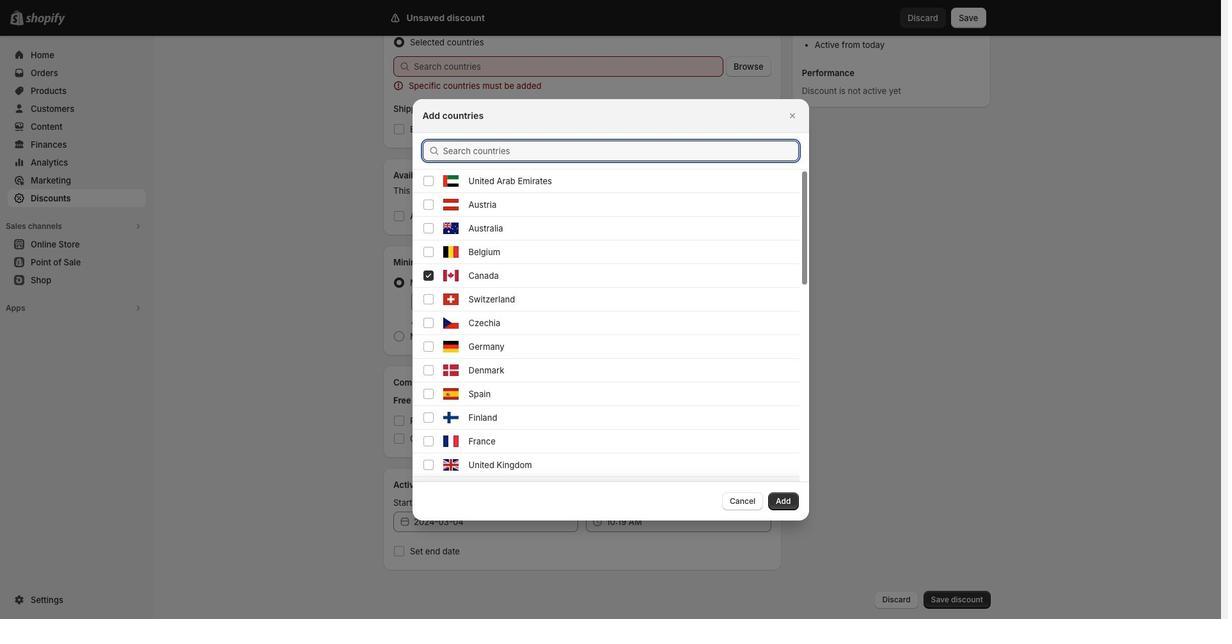 Task type: locate. For each thing, give the bounding box(es) containing it.
dialog
[[0, 99, 1222, 619]]



Task type: describe. For each thing, give the bounding box(es) containing it.
Search countries text field
[[443, 140, 799, 161]]

shopify image
[[26, 13, 65, 26]]



Task type: vqa. For each thing, say whether or not it's contained in the screenshot.
My Store IMAGE
no



